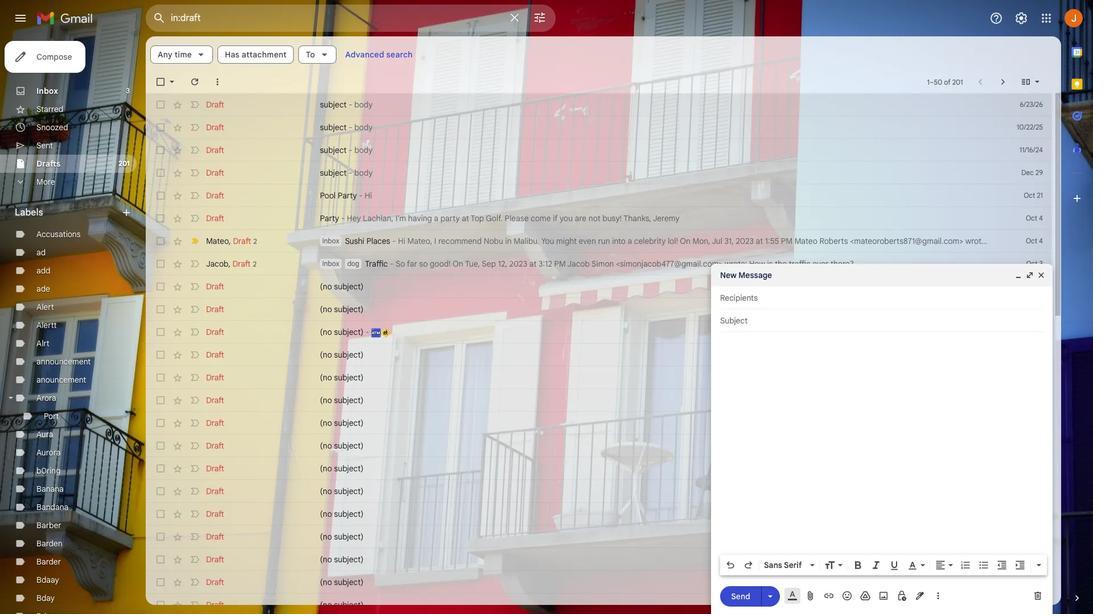 Task type: locate. For each thing, give the bounding box(es) containing it.
(no subject) for 11th (no subject) link from the bottom of the main content containing any time
[[320, 373, 363, 383]]

8 (no from the top
[[320, 441, 332, 451]]

0 vertical spatial oct 4
[[1026, 214, 1043, 223]]

tab list
[[1061, 36, 1093, 574]]

13 (no subject) link from the top
[[320, 577, 989, 589]]

(no subject) for (no subject) link for 23th row
[[320, 601, 363, 611]]

settings image
[[1014, 11, 1028, 25]]

1 subject - body from the top
[[320, 100, 373, 110]]

8 cell from the top
[[1011, 509, 1052, 520]]

dec 29
[[1021, 169, 1043, 177]]

aurora link
[[36, 448, 61, 458]]

oct 4 up pop out image
[[1026, 237, 1043, 245]]

8 (no subject) from the top
[[320, 441, 363, 451]]

1:55
[[765, 236, 779, 246]]

10/22/25
[[1017, 123, 1043, 132]]

row containing mateo
[[146, 230, 1091, 253]]

barder
[[36, 557, 61, 568]]

4 (no from the top
[[320, 350, 332, 360]]

0 horizontal spatial on
[[453, 259, 463, 269]]

oct for tenth row
[[1026, 305, 1038, 314]]

10 (no from the top
[[320, 487, 332, 497]]

1 horizontal spatial jeremy
[[999, 236, 1025, 246]]

aurora
[[36, 448, 61, 458]]

pool
[[320, 191, 336, 201]]

1 horizontal spatial jacob
[[567, 259, 590, 269]]

oct 3 for 15th row from the bottom
[[1026, 282, 1043, 291]]

2 inside jacob , draft 2
[[253, 260, 256, 268]]

, for mateo
[[229, 236, 231, 246]]

5 (no subject) from the top
[[320, 373, 363, 383]]

4
[[1039, 214, 1043, 223], [1039, 237, 1043, 245]]

thanks,
[[623, 213, 651, 224]]

good!
[[430, 259, 451, 269]]

29
[[1035, 169, 1043, 177]]

i
[[434, 236, 436, 246], [1073, 236, 1075, 246]]

mateo up jacob , draft 2
[[206, 236, 229, 246]]

so
[[396, 259, 405, 269]]

6 subject) from the top
[[334, 396, 363, 406]]

oct 4 down oct 21
[[1026, 214, 1043, 223]]

2 (no subject) link from the top
[[320, 304, 989, 315]]

3 subject from the top
[[320, 145, 347, 155]]

jul
[[712, 236, 722, 246]]

1 vertical spatial ,
[[228, 259, 231, 269]]

3 (no from the top
[[320, 327, 332, 338]]

(no subject) for tenth row (no subject) link
[[320, 305, 363, 315]]

1 vertical spatial pm
[[554, 259, 566, 269]]

1 horizontal spatial at
[[529, 259, 537, 269]]

1 subject from the top
[[320, 100, 347, 110]]

1 oct 4 from the top
[[1026, 214, 1043, 223]]

1 vertical spatial 14
[[1036, 578, 1043, 587]]

4 up close icon
[[1039, 237, 1043, 245]]

, for jacob
[[228, 259, 231, 269]]

14 (no subject) from the top
[[320, 578, 363, 588]]

11 (no subject) from the top
[[320, 510, 363, 520]]

(no subject) link for 15th row from the bottom
[[320, 281, 989, 293]]

🏧 image
[[371, 328, 381, 338]]

ade
[[36, 284, 50, 294]]

(no subject) link for 2nd row from the bottom of the main content containing any time
[[320, 577, 989, 589]]

14 (no from the top
[[320, 578, 332, 588]]

0 horizontal spatial a
[[434, 213, 438, 224]]

18 row from the top
[[146, 480, 1052, 503]]

older image
[[997, 76, 1009, 88]]

3 for 11th row
[[1039, 328, 1043, 336]]

14 subject) from the top
[[334, 578, 363, 588]]

1 body from the top
[[354, 100, 373, 110]]

2
[[253, 237, 257, 246], [253, 260, 256, 268]]

toggle confidential mode image
[[896, 591, 907, 602]]

recipients
[[720, 293, 758, 303]]

add link
[[36, 266, 50, 276]]

0 horizontal spatial jeremy
[[653, 213, 680, 224]]

9 subject) from the top
[[334, 464, 363, 474]]

italic ‪(⌘i)‬ image
[[870, 560, 882, 572]]

mateo up traffic
[[795, 236, 817, 246]]

5 (no subject) link from the top
[[320, 395, 989, 406]]

1 oct 3 from the top
[[1026, 260, 1043, 268]]

0 horizontal spatial wrote:
[[725, 259, 747, 269]]

sep 14
[[1023, 556, 1043, 564], [1023, 578, 1043, 587], [1023, 601, 1043, 610]]

having
[[408, 213, 432, 224]]

roberts
[[819, 236, 848, 246]]

subject) for (no subject) link for 23th row
[[334, 601, 363, 611]]

wrote:
[[965, 236, 988, 246], [725, 259, 747, 269]]

1 vertical spatial 2023
[[509, 259, 527, 269]]

11 row from the top
[[146, 321, 1052, 344]]

1 horizontal spatial mateo
[[795, 236, 817, 246]]

1 14 from the top
[[1036, 556, 1043, 564]]

row
[[146, 93, 1052, 116], [146, 116, 1052, 139], [146, 139, 1052, 162], [146, 162, 1052, 184], [146, 184, 1052, 207], [146, 207, 1052, 230], [146, 230, 1091, 253], [146, 253, 1052, 276], [146, 276, 1052, 298], [146, 298, 1052, 321], [146, 321, 1052, 344], [146, 344, 1052, 367], [146, 367, 1052, 389], [146, 389, 1052, 412], [146, 412, 1052, 435], [146, 435, 1052, 458], [146, 458, 1052, 480], [146, 480, 1052, 503], [146, 503, 1052, 526], [146, 526, 1052, 549], [146, 549, 1052, 572], [146, 572, 1052, 594], [146, 594, 1052, 615]]

2 (no from the top
[[320, 305, 332, 315]]

on right lol!
[[680, 236, 691, 246]]

4 (no subject) from the top
[[320, 350, 363, 360]]

9 cell from the top
[[1011, 532, 1052, 543]]

2 oct 4 from the top
[[1026, 237, 1043, 245]]

at left 3:12
[[529, 259, 537, 269]]

i'm
[[395, 213, 406, 224]]

2 vertical spatial sep 14
[[1023, 601, 1043, 610]]

<simonjacob477@gmail.com>
[[616, 259, 723, 269]]

None checkbox
[[155, 76, 166, 88], [155, 99, 166, 110], [155, 122, 166, 133], [155, 167, 166, 179], [155, 213, 166, 224], [155, 236, 166, 247], [155, 304, 166, 315], [155, 372, 166, 384], [155, 395, 166, 406], [155, 418, 166, 429], [155, 486, 166, 498], [155, 532, 166, 543], [155, 76, 166, 88], [155, 99, 166, 110], [155, 122, 166, 133], [155, 167, 166, 179], [155, 213, 166, 224], [155, 236, 166, 247], [155, 304, 166, 315], [155, 372, 166, 384], [155, 395, 166, 406], [155, 418, 166, 429], [155, 486, 166, 498], [155, 532, 166, 543]]

oct for 11th row
[[1026, 328, 1038, 336]]

(no for (no subject) link associated with 14th row from the top
[[320, 396, 332, 406]]

15 subject) from the top
[[334, 601, 363, 611]]

3 body from the top
[[354, 145, 373, 155]]

toggle split pane mode image
[[1020, 76, 1032, 88]]

9 (no subject) from the top
[[320, 464, 363, 474]]

body for 10/22/25
[[354, 122, 373, 133]]

5 cell from the top
[[1011, 441, 1052, 452]]

11 (no subject) link from the top
[[320, 532, 989, 543]]

busy!
[[602, 213, 622, 224]]

14
[[1036, 556, 1043, 564], [1036, 578, 1043, 587], [1036, 601, 1043, 610]]

bday link
[[36, 594, 55, 604]]

sent link
[[36, 141, 53, 151]]

1 vertical spatial 201
[[118, 159, 130, 168]]

2 sep 14 from the top
[[1023, 578, 1043, 587]]

6 (no subject) link from the top
[[320, 418, 989, 429]]

7 subject) from the top
[[334, 418, 363, 429]]

inbox
[[36, 86, 58, 96], [322, 237, 339, 245], [322, 260, 339, 268]]

17 row from the top
[[146, 458, 1052, 480]]

row containing jacob
[[146, 253, 1052, 276]]

main content containing any time
[[146, 36, 1091, 615]]

alrt
[[36, 339, 49, 349]]

barber link
[[36, 521, 61, 531]]

(no subject) link for tenth row
[[320, 304, 989, 315]]

come
[[531, 213, 551, 224]]

subject - body
[[320, 100, 373, 110], [320, 122, 373, 133], [320, 145, 373, 155], [320, 168, 373, 178]]

15 row from the top
[[146, 412, 1052, 435]]

more formatting options image
[[1033, 560, 1045, 572]]

0 vertical spatial inbox
[[36, 86, 58, 96]]

to button
[[298, 46, 336, 64]]

a left party
[[434, 213, 438, 224]]

oct 21
[[1024, 191, 1043, 200]]

i left "was"
[[1073, 236, 1075, 246]]

cell for 12th row from the top of the main content containing any time
[[1011, 350, 1052, 361]]

10 (no subject) from the top
[[320, 487, 363, 497]]

subject
[[320, 100, 347, 110], [320, 122, 347, 133], [320, 145, 347, 155], [320, 168, 347, 178]]

7 (no from the top
[[320, 418, 332, 429]]

21 row from the top
[[146, 549, 1052, 572]]

0 vertical spatial on
[[680, 236, 691, 246]]

(no for 11th (no subject) link from the bottom of the main content containing any time
[[320, 373, 332, 383]]

bulleted list ‪(⌘⇧8)‬ image
[[978, 560, 989, 572]]

12 subject) from the top
[[334, 532, 363, 543]]

at left "1:55"
[[756, 236, 763, 246]]

1 vertical spatial party
[[320, 213, 339, 224]]

subject for 6/23/26
[[320, 100, 347, 110]]

search mail image
[[149, 8, 170, 28]]

pm right 3:12
[[554, 259, 566, 269]]

inbox inside labels navigation
[[36, 86, 58, 96]]

6 cell from the top
[[1011, 463, 1052, 475]]

4 down 21
[[1039, 214, 1043, 223]]

11 subject) from the top
[[334, 510, 363, 520]]

hi left and on the right top of the page
[[990, 236, 997, 246]]

pop out image
[[1025, 271, 1034, 280]]

0 vertical spatial 4
[[1039, 214, 1043, 223]]

3 oct 3 from the top
[[1026, 305, 1043, 314]]

subject)
[[334, 282, 363, 292], [334, 305, 363, 315], [334, 327, 363, 338], [334, 350, 363, 360], [334, 373, 363, 383], [334, 396, 363, 406], [334, 418, 363, 429], [334, 441, 363, 451], [334, 464, 363, 474], [334, 487, 363, 497], [334, 510, 363, 520], [334, 532, 363, 543], [334, 555, 363, 565], [334, 578, 363, 588], [334, 601, 363, 611]]

celebrity
[[634, 236, 666, 246]]

2 for mateo
[[253, 237, 257, 246]]

new message dialog
[[711, 264, 1053, 615]]

7 row from the top
[[146, 230, 1091, 253]]

201
[[952, 78, 963, 86], [118, 159, 130, 168]]

bdaay
[[36, 576, 59, 586]]

2 i from the left
[[1073, 236, 1075, 246]]

subject - body for 11/16/24
[[320, 145, 373, 155]]

sep 14 down 'more formatting options' icon at bottom
[[1023, 601, 1043, 610]]

any time button
[[150, 46, 213, 64]]

14 for 2nd row from the bottom of the main content containing any time
[[1036, 578, 1043, 587]]

at
[[462, 213, 469, 224], [756, 236, 763, 246], [529, 259, 537, 269]]

3 (no subject) link from the top
[[320, 350, 989, 361]]

oct 3 for tenth row
[[1026, 305, 1043, 314]]

i right mateo,
[[434, 236, 436, 246]]

14 right the "indent more ‪(⌘])‬" icon
[[1036, 556, 1043, 564]]

hi left mateo,
[[398, 236, 405, 246]]

refresh image
[[189, 76, 200, 88]]

10 subject) from the top
[[334, 487, 363, 497]]

numbered list ‪(⌘⇧7)‬ image
[[960, 560, 971, 572]]

0 vertical spatial 14
[[1036, 556, 1043, 564]]

0 horizontal spatial 2023
[[509, 259, 527, 269]]

2 inside 'mateo , draft 2'
[[253, 237, 257, 246]]

far
[[407, 259, 417, 269]]

oct 3 for row containing jacob
[[1026, 260, 1043, 268]]

insert photo image
[[878, 591, 889, 602]]

5 (no from the top
[[320, 373, 332, 383]]

time
[[175, 50, 192, 60]]

13 (no from the top
[[320, 555, 332, 565]]

(no subject) for 4th row from the bottom (no subject) link
[[320, 532, 363, 543]]

0 horizontal spatial 201
[[118, 159, 130, 168]]

, up jacob , draft 2
[[229, 236, 231, 246]]

11/16/24
[[1020, 146, 1043, 154]]

oct 4
[[1026, 214, 1043, 223], [1026, 237, 1043, 245]]

hi
[[365, 191, 372, 201], [398, 236, 405, 246], [990, 236, 997, 246]]

0 vertical spatial 2023
[[736, 236, 754, 246]]

advanced search options image
[[528, 6, 551, 29]]

1 horizontal spatial hi
[[398, 236, 405, 246]]

2023 right 31,
[[736, 236, 754, 246]]

over
[[813, 259, 828, 269]]

jacob left simon
[[567, 259, 590, 269]]

bandana
[[36, 503, 68, 513]]

add
[[36, 266, 50, 276]]

so
[[419, 259, 428, 269]]

jeremy left and on the right top of the page
[[999, 236, 1025, 246]]

into
[[612, 236, 626, 246]]

2 vertical spatial 14
[[1036, 601, 1043, 610]]

1 horizontal spatial pm
[[781, 236, 793, 246]]

jacob down 'mateo , draft 2'
[[206, 259, 228, 269]]

2 (no subject) from the top
[[320, 305, 363, 315]]

sep 14 up discard draft ‪(⌘⇧d)‬ "image"
[[1023, 578, 1043, 587]]

1 vertical spatial sep 14
[[1023, 578, 1043, 587]]

None search field
[[146, 5, 556, 32]]

sans
[[764, 561, 782, 571]]

oct for 15th row from the bottom
[[1026, 282, 1038, 291]]

1 subject) from the top
[[334, 282, 363, 292]]

inbox left dog
[[322, 260, 339, 268]]

indent more ‪(⌘])‬ image
[[1014, 560, 1026, 572]]

7 (no subject) from the top
[[320, 418, 363, 429]]

10 (no subject) link from the top
[[320, 509, 989, 520]]

(no for sixth (no subject) link
[[320, 418, 332, 429]]

0 vertical spatial pm
[[781, 236, 793, 246]]

inbox left sushi
[[322, 237, 339, 245]]

1 vertical spatial inbox
[[322, 237, 339, 245]]

bold ‪(⌘b)‬ image
[[852, 560, 864, 572]]

oct for row containing jacob
[[1026, 260, 1038, 268]]

party
[[338, 191, 357, 201], [320, 213, 339, 224]]

ade link
[[36, 284, 50, 294]]

6 row from the top
[[146, 207, 1052, 230]]

0 horizontal spatial at
[[462, 213, 469, 224]]

main content
[[146, 36, 1091, 615]]

announcement
[[36, 357, 91, 367]]

1 vertical spatial at
[[756, 236, 763, 246]]

jeremy
[[653, 213, 680, 224], [999, 236, 1025, 246]]

a right into
[[628, 236, 632, 246]]

1 vertical spatial oct 4
[[1026, 237, 1043, 245]]

ad link
[[36, 248, 46, 258]]

2 body from the top
[[354, 122, 373, 133]]

0 vertical spatial ,
[[229, 236, 231, 246]]

, down 'mateo , draft 2'
[[228, 259, 231, 269]]

8 subject) from the top
[[334, 441, 363, 451]]

1 vertical spatial a
[[628, 236, 632, 246]]

0 vertical spatial sep 14
[[1023, 556, 1043, 564]]

b0ring link
[[36, 466, 61, 476]]

inbox up starred link
[[36, 86, 58, 96]]

2 subject from the top
[[320, 122, 347, 133]]

sep 14 right indent less ‪(⌘[)‬ image
[[1023, 556, 1043, 564]]

cell
[[1011, 350, 1052, 361], [1011, 372, 1052, 384], [1011, 395, 1052, 406], [1011, 418, 1052, 429], [1011, 441, 1052, 452], [1011, 463, 1052, 475], [1011, 486, 1052, 498], [1011, 509, 1052, 520], [1011, 532, 1052, 543]]

201 inside main content
[[952, 78, 963, 86]]

2 4 from the top
[[1039, 237, 1043, 245]]

2 oct 3 from the top
[[1026, 282, 1043, 291]]

2 subject - body from the top
[[320, 122, 373, 133]]

(no for 2nd row from the bottom of the main content containing any time's (no subject) link
[[320, 578, 332, 588]]

any
[[158, 50, 173, 60]]

2 cell from the top
[[1011, 372, 1052, 384]]

snoozed link
[[36, 122, 68, 133]]

5 subject) from the top
[[334, 373, 363, 383]]

3 subject - body from the top
[[320, 145, 373, 155]]

14 (no subject) link from the top
[[320, 600, 989, 611]]

2023 right 12,
[[509, 259, 527, 269]]

0 vertical spatial 2
[[253, 237, 257, 246]]

12,
[[498, 259, 507, 269]]

6 (no subject) from the top
[[320, 396, 363, 406]]

2 14 from the top
[[1036, 578, 1043, 587]]

0 horizontal spatial mateo
[[206, 236, 229, 246]]

more button
[[0, 173, 137, 191]]

insert signature image
[[914, 591, 926, 602]]

1 horizontal spatial 201
[[952, 78, 963, 86]]

14 for 3rd row from the bottom
[[1036, 556, 1043, 564]]

3 for 15th row from the bottom
[[1039, 282, 1043, 291]]

labels
[[15, 207, 43, 219]]

15 (no from the top
[[320, 601, 332, 611]]

advanced search button
[[341, 44, 417, 65]]

None checkbox
[[155, 145, 166, 156], [155, 190, 166, 202], [155, 258, 166, 270], [155, 281, 166, 293], [155, 327, 166, 338], [155, 350, 166, 361], [155, 441, 166, 452], [155, 463, 166, 475], [155, 509, 166, 520], [155, 554, 166, 566], [155, 577, 166, 589], [155, 600, 166, 611], [155, 145, 166, 156], [155, 190, 166, 202], [155, 258, 166, 270], [155, 281, 166, 293], [155, 327, 166, 338], [155, 350, 166, 361], [155, 441, 166, 452], [155, 463, 166, 475], [155, 509, 166, 520], [155, 554, 166, 566], [155, 577, 166, 589], [155, 600, 166, 611]]

0 vertical spatial wrote:
[[965, 236, 988, 246]]

4 oct 3 from the top
[[1026, 328, 1043, 336]]

party right pool
[[338, 191, 357, 201]]

3 row from the top
[[146, 139, 1052, 162]]

on left tue,
[[453, 259, 463, 269]]

2 up jacob , draft 2
[[253, 237, 257, 246]]

subject) for 4th row from the bottom (no subject) link
[[334, 532, 363, 543]]

1 vertical spatial 2
[[253, 260, 256, 268]]

clear search image
[[503, 6, 526, 29]]

0 horizontal spatial i
[[434, 236, 436, 246]]

sep 14 for 2nd row from the bottom of the main content containing any time
[[1023, 578, 1043, 587]]

alertt
[[36, 321, 57, 331]]

11 (no from the top
[[320, 510, 332, 520]]

sans serif option
[[762, 560, 808, 572]]

4 subject - body from the top
[[320, 168, 373, 178]]

subject) for 2nd row from the bottom of the main content containing any time's (no subject) link
[[334, 578, 363, 588]]

hi up lachlan,
[[365, 191, 372, 201]]

sep down the "indent more ‪(⌘])‬" icon
[[1023, 601, 1035, 610]]

14 down 'more formatting options' icon at bottom
[[1036, 601, 1043, 610]]

send
[[731, 592, 750, 602]]

14 up discard draft ‪(⌘⇧d)‬ "image"
[[1036, 578, 1043, 587]]

0 vertical spatial a
[[434, 213, 438, 224]]

3 inside labels navigation
[[126, 87, 130, 95]]

1 horizontal spatial a
[[628, 236, 632, 246]]

1 (no subject) link from the top
[[320, 281, 989, 293]]

1 vertical spatial on
[[453, 259, 463, 269]]

send button
[[720, 587, 761, 607]]

1 (no subject) from the top
[[320, 282, 363, 292]]

12 row from the top
[[146, 344, 1052, 367]]

3 for row containing jacob
[[1039, 260, 1043, 268]]

2 vertical spatial at
[[529, 259, 537, 269]]

subject - body for 10/22/25
[[320, 122, 373, 133]]

underline ‪(⌘u)‬ image
[[889, 561, 900, 572]]

insert files using drive image
[[860, 591, 871, 602]]

body for 11/16/24
[[354, 145, 373, 155]]

on
[[680, 236, 691, 246], [453, 259, 463, 269]]

1 (no from the top
[[320, 282, 332, 292]]

jeremy up lol!
[[653, 213, 680, 224]]

201 inside labels navigation
[[118, 159, 130, 168]]

pm
[[781, 236, 793, 246], [554, 259, 566, 269]]

(no for 4th row from the bottom (no subject) link
[[320, 532, 332, 543]]

3 cell from the top
[[1011, 395, 1052, 406]]

(no for 15th row from the bottom (no subject) link
[[320, 282, 332, 292]]

aura
[[36, 430, 53, 440]]

16 row from the top
[[146, 435, 1052, 458]]

(no subject) for (no subject) link associated with 3rd row from the bottom
[[320, 555, 363, 565]]

at left the top
[[462, 213, 469, 224]]

1 vertical spatial 4
[[1039, 237, 1043, 245]]

0 vertical spatial 201
[[952, 78, 963, 86]]

party down pool
[[320, 213, 339, 224]]

arora link
[[36, 393, 56, 404]]

2 subject) from the top
[[334, 305, 363, 315]]

-
[[349, 100, 352, 110], [349, 122, 352, 133], [349, 145, 352, 155], [349, 168, 352, 178], [359, 191, 363, 201], [341, 213, 345, 224], [392, 236, 396, 246], [390, 259, 394, 269], [363, 327, 371, 338]]

inbox inside 'inbox sushi places - hi mateo, i recommend nobu in malibu. you might even run into a celebrity lol! on mon, jul 31, 2023 at 1:55 pm mateo roberts <mateoroberts871@gmail.com> wrote: hi jeremy and ahmed, i was'
[[322, 237, 339, 245]]

1 4 from the top
[[1039, 214, 1043, 223]]

8 row from the top
[[146, 253, 1052, 276]]

oct 3
[[1026, 260, 1043, 268], [1026, 282, 1043, 291], [1026, 305, 1043, 314], [1026, 328, 1043, 336]]

1 horizontal spatial i
[[1073, 236, 1075, 246]]

(no for tenth row (no subject) link
[[320, 305, 332, 315]]

<mateoroberts871@gmail.com>
[[850, 236, 963, 246]]

(no for ninth (no subject) link
[[320, 487, 332, 497]]

redo ‪(⌘y)‬ image
[[743, 560, 754, 572]]

pm right "1:55"
[[781, 236, 793, 246]]

2 down 'mateo , draft 2'
[[253, 260, 256, 268]]



Task type: describe. For each thing, give the bounding box(es) containing it.
advanced search
[[345, 50, 413, 60]]

bday
[[36, 594, 55, 604]]

subject) for ninth (no subject) link
[[334, 487, 363, 497]]

oct for row containing mateo
[[1026, 237, 1037, 245]]

ahmed,
[[1043, 236, 1071, 246]]

2 horizontal spatial hi
[[990, 236, 997, 246]]

port
[[44, 412, 59, 422]]

if
[[553, 213, 558, 224]]

accusations
[[36, 229, 81, 240]]

new
[[720, 270, 737, 281]]

(no for (no subject) link for 23th row
[[320, 601, 332, 611]]

starred
[[36, 104, 63, 114]]

alrt link
[[36, 339, 49, 349]]

mateo,
[[407, 236, 432, 246]]

more image
[[212, 76, 223, 88]]

is
[[767, 259, 773, 269]]

2 row from the top
[[146, 116, 1052, 139]]

oct 4 for row containing mateo
[[1026, 237, 1043, 245]]

(no subject) for 16th row from the top (no subject) link
[[320, 441, 363, 451]]

Message Body text field
[[720, 338, 1043, 552]]

oct for 18th row from the bottom of the main content containing any time
[[1026, 214, 1037, 223]]

any time
[[158, 50, 192, 60]]

(no subject) link for 17th row from the top of the main content containing any time
[[320, 463, 989, 475]]

(no subject) link for 12th row from the top of the main content containing any time
[[320, 350, 989, 361]]

oct for 19th row from the bottom of the main content containing any time
[[1024, 191, 1035, 200]]

cell for 17th row from the top of the main content containing any time
[[1011, 463, 1052, 475]]

(no subject) for ninth (no subject) link
[[320, 487, 363, 497]]

(no subject) for 17th row from the top of the main content containing any time's (no subject) link
[[320, 464, 363, 474]]

labels navigation
[[0, 36, 146, 615]]

barber
[[36, 521, 61, 531]]

subject) for (no subject) link associated with 3rd row from the bottom
[[334, 555, 363, 565]]

3:12
[[539, 259, 552, 269]]

bdaay link
[[36, 576, 59, 586]]

10 row from the top
[[146, 298, 1052, 321]]

inbox sushi places - hi mateo, i recommend nobu in malibu. you might even run into a celebrity lol! on mon, jul 31, 2023 at 1:55 pm mateo roberts <mateoroberts871@gmail.com> wrote: hi jeremy and ahmed, i was
[[322, 236, 1091, 246]]

sep 14 for 3rd row from the bottom
[[1023, 556, 1043, 564]]

was
[[1077, 236, 1091, 246]]

2 for jacob
[[253, 260, 256, 268]]

party - hey lachlan, i'm having a party at top golf. please come if you are not busy! thanks, jeremy
[[320, 213, 680, 224]]

port link
[[44, 412, 59, 422]]

barden
[[36, 539, 62, 549]]

9 row from the top
[[146, 276, 1052, 298]]

indent less ‪(⌘[)‬ image
[[996, 560, 1008, 572]]

subject) for 17th row from the top of the main content containing any time's (no subject) link
[[334, 464, 363, 474]]

0 horizontal spatial jacob
[[206, 259, 228, 269]]

lachlan,
[[363, 213, 393, 224]]

main menu image
[[14, 11, 27, 25]]

Subject field
[[720, 315, 1043, 327]]

dec
[[1021, 169, 1034, 177]]

3 for tenth row
[[1039, 305, 1043, 314]]

3 14 from the top
[[1036, 601, 1043, 610]]

recommend
[[438, 236, 482, 246]]

cell for 16th row from the top
[[1011, 441, 1052, 452]]

subject for dec 29
[[320, 168, 347, 178]]

insert link ‪(⌘k)‬ image
[[823, 591, 835, 602]]

sent
[[36, 141, 53, 151]]

subject) for 16th row from the top (no subject) link
[[334, 441, 363, 451]]

cell for 14th row from the top
[[1011, 395, 1052, 406]]

traffic
[[789, 259, 811, 269]]

traffic - so far so good! on tue, sep 12, 2023 at 3:12 pm jacob simon <simonjacob477@gmail.com> wrote: how is the traffic over there?
[[365, 259, 854, 269]]

more send options image
[[765, 591, 776, 603]]

4 (no subject) link from the top
[[320, 372, 989, 384]]

might
[[556, 236, 577, 246]]

mon,
[[693, 236, 710, 246]]

undo ‪(⌘z)‬ image
[[725, 560, 736, 572]]

simon
[[591, 259, 614, 269]]

subject) for (no subject) link associated with 14th row from the top
[[334, 396, 363, 406]]

sep right indent less ‪(⌘[)‬ image
[[1023, 556, 1035, 564]]

4 for row containing mateo
[[1039, 237, 1043, 245]]

ad
[[36, 248, 46, 258]]

arora
[[36, 393, 56, 404]]

sep up discard draft ‪(⌘⇧d)‬ "image"
[[1023, 578, 1035, 587]]

oct 4 for 18th row from the bottom of the main content containing any time
[[1026, 214, 1043, 223]]

has
[[225, 50, 240, 60]]

(no for (no subject) link associated with 3rd row from the bottom
[[320, 555, 332, 565]]

please
[[505, 213, 529, 224]]

4 for 18th row from the bottom of the main content containing any time
[[1039, 214, 1043, 223]]

5 row from the top
[[146, 184, 1052, 207]]

(no subject) link for 23th row
[[320, 600, 989, 611]]

3 subject) from the top
[[334, 327, 363, 338]]

3 sep 14 from the top
[[1023, 601, 1043, 610]]

subject) for tenth row (no subject) link
[[334, 305, 363, 315]]

(no subject) link for 14th row from the top
[[320, 395, 989, 406]]

7 cell from the top
[[1011, 486, 1052, 498]]

14 row from the top
[[146, 389, 1052, 412]]

discard draft ‪(⌘⇧d)‬ image
[[1032, 591, 1043, 602]]

19 row from the top
[[146, 503, 1052, 526]]

2 horizontal spatial at
[[756, 236, 763, 246]]

you
[[560, 213, 573, 224]]

body for dec 29
[[354, 168, 373, 178]]

50
[[934, 78, 942, 86]]

subject - body for 6/23/26
[[320, 100, 373, 110]]

1 horizontal spatial wrote:
[[965, 236, 988, 246]]

subject) for sixth (no subject) link
[[334, 418, 363, 429]]

(no subject) for (no subject) link associated with 14th row from the top
[[320, 396, 363, 406]]

compose
[[36, 52, 72, 62]]

drafts link
[[36, 159, 60, 169]]

labels heading
[[15, 207, 121, 219]]

1 vertical spatial wrote:
[[725, 259, 747, 269]]

(no subject) for 15th row from the bottom (no subject) link
[[320, 282, 363, 292]]

0 vertical spatial at
[[462, 213, 469, 224]]

support image
[[989, 11, 1003, 25]]

9 (no subject) link from the top
[[320, 486, 989, 498]]

(no subject) link for 16th row from the top
[[320, 441, 989, 452]]

body for 6/23/26
[[354, 100, 373, 110]]

places
[[366, 236, 390, 246]]

gmail image
[[36, 7, 98, 30]]

minimize image
[[1014, 271, 1023, 280]]

b0ring
[[36, 466, 61, 476]]

top
[[471, 213, 484, 224]]

0 vertical spatial party
[[338, 191, 357, 201]]

sans serif
[[764, 561, 802, 571]]

subject) for 11th (no subject) link from the bottom of the main content containing any time
[[334, 373, 363, 383]]

run
[[598, 236, 610, 246]]

31,
[[724, 236, 734, 246]]

even
[[579, 236, 596, 246]]

attach files image
[[805, 591, 816, 602]]

compose button
[[5, 41, 86, 73]]

subject) for 15th row from the bottom (no subject) link
[[334, 282, 363, 292]]

anouncement link
[[36, 375, 86, 385]]

cell for 5th row from the bottom of the main content containing any time
[[1011, 509, 1052, 520]]

hey
[[347, 213, 361, 224]]

insert emoji ‪(⌘⇧2)‬ image
[[841, 591, 853, 602]]

formatting options toolbar
[[720, 556, 1047, 576]]

to
[[306, 50, 315, 60]]

are
[[575, 213, 586, 224]]

snoozed
[[36, 122, 68, 133]]

(no subject) for sixth (no subject) link
[[320, 418, 363, 429]]

🚸 image
[[381, 328, 390, 338]]

22 row from the top
[[146, 572, 1052, 594]]

subject for 10/22/25
[[320, 122, 347, 133]]

barden link
[[36, 539, 62, 549]]

(no subject) link for 5th row from the bottom of the main content containing any time
[[320, 509, 989, 520]]

sep left 12,
[[482, 259, 496, 269]]

cell for 4th row from the bottom
[[1011, 532, 1052, 543]]

inbox link
[[36, 86, 58, 96]]

(no for (no subject) link related to 12th row from the top of the main content containing any time
[[320, 350, 332, 360]]

0 horizontal spatial pm
[[554, 259, 566, 269]]

new message
[[720, 270, 772, 281]]

1 vertical spatial jeremy
[[999, 236, 1025, 246]]

tue,
[[465, 259, 480, 269]]

banana
[[36, 484, 64, 495]]

malibu.
[[514, 236, 540, 246]]

oct 3 for 11th row
[[1026, 328, 1043, 336]]

(no for 16th row from the top (no subject) link
[[320, 441, 332, 451]]

message
[[739, 270, 772, 281]]

lol!
[[668, 236, 678, 246]]

6/23/26
[[1020, 100, 1043, 109]]

0 horizontal spatial hi
[[365, 191, 372, 201]]

subject - body for dec 29
[[320, 168, 373, 178]]

(no for 17th row from the top of the main content containing any time's (no subject) link
[[320, 464, 332, 474]]

there?
[[831, 259, 854, 269]]

close image
[[1037, 271, 1046, 280]]

aura link
[[36, 430, 53, 440]]

0 vertical spatial jeremy
[[653, 213, 680, 224]]

subject) for (no subject) link related to 12th row from the top of the main content containing any time
[[334, 350, 363, 360]]

in
[[505, 236, 512, 246]]

you
[[541, 236, 554, 246]]

more
[[36, 177, 55, 187]]

(no subject) link for 4th row from the bottom
[[320, 532, 989, 543]]

4 cell from the top
[[1011, 418, 1052, 429]]

4 row from the top
[[146, 162, 1052, 184]]

pool party - hi
[[320, 191, 372, 201]]

anouncement
[[36, 375, 86, 385]]

1 horizontal spatial 2023
[[736, 236, 754, 246]]

dog
[[347, 260, 359, 268]]

subject for 11/16/24
[[320, 145, 347, 155]]

23 row from the top
[[146, 594, 1052, 615]]

(no subject) for (no subject) link corresponding to 5th row from the bottom of the main content containing any time
[[320, 510, 363, 520]]

(no for (no subject) link corresponding to 5th row from the bottom of the main content containing any time
[[320, 510, 332, 520]]

search
[[386, 50, 413, 60]]

1 50 of 201
[[927, 78, 963, 86]]

more options image
[[935, 591, 942, 602]]

2 vertical spatial inbox
[[322, 260, 339, 268]]

3 (no subject) from the top
[[320, 327, 363, 338]]

barder link
[[36, 557, 61, 568]]

golf.
[[486, 213, 503, 224]]

of
[[944, 78, 950, 86]]

Search mail text field
[[171, 13, 501, 24]]

(no subject) for 2nd row from the bottom of the main content containing any time's (no subject) link
[[320, 578, 363, 588]]

(no subject) link for 3rd row from the bottom
[[320, 554, 989, 566]]

1 row from the top
[[146, 93, 1052, 116]]

bandana link
[[36, 503, 68, 513]]

(no subject) for (no subject) link related to 12th row from the top of the main content containing any time
[[320, 350, 363, 360]]

1 i from the left
[[434, 236, 436, 246]]

subject) for (no subject) link corresponding to 5th row from the bottom of the main content containing any time
[[334, 510, 363, 520]]

20 row from the top
[[146, 526, 1052, 549]]

has attachment button
[[218, 46, 294, 64]]

alert
[[36, 302, 54, 313]]

accusations link
[[36, 229, 81, 240]]

1 horizontal spatial on
[[680, 236, 691, 246]]

13 row from the top
[[146, 367, 1052, 389]]



Task type: vqa. For each thing, say whether or not it's contained in the screenshot.
13th (no from the bottom of the Main Content containing Any time
yes



